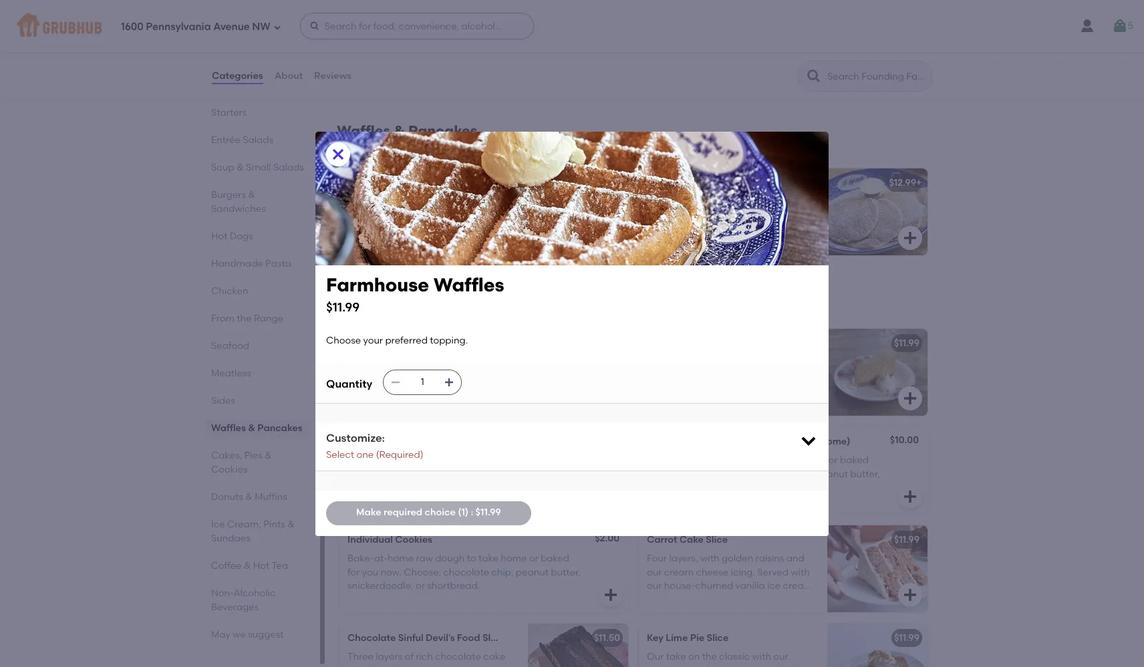 Task type: vqa. For each thing, say whether or not it's contained in the screenshot.
Charburgers
no



Task type: describe. For each thing, give the bounding box(es) containing it.
1 vertical spatial hot
[[254, 560, 270, 572]]

chocolate sinful devil's food slice image
[[528, 624, 629, 667]]

three
[[348, 652, 374, 663]]

of inside three layers of rich chocolate cake with chocolate ganache an
[[405, 652, 414, 663]]

waffles inside waffles & pancakes tab
[[211, 423, 246, 434]]

2 home) from the left
[[820, 436, 851, 447]]

0 horizontal spatial for
[[348, 567, 360, 578]]

waffles inside waffles & pancakes available during our breakfast hours, which vary by location.
[[337, 123, 391, 139]]

of inside a classic autumn-inspired dessert has hints of pumpkin and fall spice.
[[690, 370, 699, 382]]

1600
[[121, 20, 144, 33]]

waffles & pancakes available during our breakfast hours, which vary by location.
[[337, 123, 570, 151]]

by
[[525, 141, 534, 151]]

burgers & sandwiches
[[211, 189, 266, 215]]

four
[[647, 553, 667, 565]]

2 vertical spatial peanut
[[516, 567, 549, 578]]

graham
[[647, 665, 684, 667]]

available
[[511, 302, 553, 311]]

at- for dozen cookies (warm or bake-at-home)
[[374, 455, 388, 466]]

peanut for at-
[[420, 482, 453, 494]]

choose inside served with our farmers upstate ny grade a maple syrup.  choose your preferred pancakes.
[[748, 210, 783, 221]]

2 vertical spatial choose
[[326, 335, 361, 347]]

2 vertical spatial chip,
[[492, 567, 514, 578]]

1600 pennsylvania avenue nw
[[121, 20, 271, 33]]

upstate
[[759, 196, 794, 207]]

& inside "burgers & sandwiches"
[[248, 189, 255, 201]]

inspired
[[729, 357, 765, 368]]

1 (warm from the left
[[418, 436, 449, 447]]

& inside ice cream, pints & sundaes
[[288, 519, 295, 530]]

categories
[[212, 70, 263, 81]]

with inside the our take on the classic with our graham cracker crust, topped wit
[[753, 652, 772, 663]]

at- for individual cookies
[[374, 553, 388, 565]]

required
[[384, 507, 423, 518]]

entrée salads
[[211, 134, 274, 146]]

served with our farmers upstate ny grade a maple syrup.  choose your preferred pancakes.
[[647, 196, 809, 234]]

& down sides tab
[[248, 423, 255, 434]]

may
[[211, 629, 231, 641]]

pennsylvania
[[146, 20, 211, 33]]

pancakes.
[[692, 223, 739, 234]]

0 vertical spatial your
[[385, 196, 405, 207]]

house-
[[665, 580, 696, 592]]

our
[[647, 652, 664, 663]]

2 horizontal spatial pancakes
[[697, 177, 742, 188]]

cheese
[[697, 567, 729, 578]]

reviews
[[314, 70, 352, 81]]

the inside the our take on the classic with our graham cracker crust, topped wit
[[703, 652, 718, 663]]

1/2
[[647, 436, 661, 447]]

hot dogs tab
[[211, 229, 305, 243]]

cookies down required
[[395, 534, 433, 546]]

$12.99
[[890, 177, 917, 188]]

available
[[337, 141, 373, 151]]

salads inside 'tab'
[[273, 162, 304, 173]]

1 dozen from the left
[[348, 436, 376, 447]]

breakfast
[[417, 141, 454, 151]]

carrot cake slice
[[647, 534, 728, 546]]

day
[[633, 302, 649, 311]]

chicken
[[211, 286, 248, 297]]

scratch-
[[394, 302, 426, 311]]

our down 'four'
[[647, 567, 662, 578]]

search icon image
[[806, 68, 823, 84]]

& inside 'cakes, pies & cookies'
[[265, 450, 272, 461]]

1 vertical spatial choose your preferred topping.
[[326, 335, 468, 347]]

1 vertical spatial cream
[[783, 580, 813, 592]]

0 vertical spatial choose
[[348, 196, 383, 207]]

raw down "individual cookies" on the left bottom of page
[[416, 553, 433, 565]]

$10.00
[[891, 435, 919, 446]]

to down :
[[467, 553, 477, 565]]

coffee
[[211, 560, 242, 572]]

now. for (warm
[[452, 469, 473, 480]]

has
[[647, 370, 664, 382]]

customize: select one (required)
[[326, 432, 424, 461]]

slice inside button
[[467, 338, 489, 349]]

bake-at-home raw dough to take home or baked for you now. choose: chocolate chip, peanut butter, snickerdoodle, or shortbread. for (warm
[[647, 455, 881, 494]]

& inside waffles & pancakes available during our breakfast hours, which vary by location.
[[394, 123, 405, 139]]

buttermilk pancakes
[[647, 177, 742, 188]]

you for (warm
[[433, 469, 450, 480]]

our take on the classic with our graham cracker crust, topped wit
[[647, 652, 805, 667]]

crust,
[[723, 665, 748, 667]]

cauliflower, farro & quinoa
[[348, 16, 475, 28]]

Search Founding Farmers DC search field
[[827, 70, 929, 83]]

with right icing.
[[791, 567, 810, 578]]

& inside button
[[431, 16, 439, 28]]

at- for 1/2 dozen cookies (warm or bake-at-home)
[[674, 455, 688, 466]]

vanilla bean cheesecake slice image
[[528, 329, 629, 416]]

chocolate
[[348, 633, 396, 644]]

1 horizontal spatial butter,
[[551, 567, 581, 578]]

shortbread. for (warm
[[727, 482, 780, 494]]

coffee & hot tea tab
[[211, 559, 305, 573]]

cauliflower, farro & quinoa button
[[340, 8, 629, 95]]

chip, for or
[[396, 482, 418, 494]]

and inside a classic autumn-inspired dessert has hints of pumpkin and fall spice.
[[743, 370, 761, 382]]

our inside the our take on the classic with our graham cracker crust, topped wit
[[774, 652, 789, 663]]

2 (warm from the left
[[734, 436, 765, 447]]

pancakes for waffles & pancakes available during our breakfast hours, which vary by location.
[[409, 123, 478, 139]]

+ for $11.99
[[617, 177, 623, 188]]

waffles inside farmhouse waffles $11.99
[[434, 273, 505, 296]]

muffins
[[255, 492, 287, 503]]

slice right 'pie' on the right of page
[[707, 633, 729, 644]]

vanilla bean cheesecake slice button
[[340, 329, 629, 416]]

from the range
[[211, 313, 284, 324]]

rich
[[416, 652, 433, 663]]

1/2 dozen cookies (warm or bake-at-home)
[[647, 436, 851, 447]]

vanilla
[[736, 580, 765, 592]]

buttermilk
[[647, 177, 695, 188]]

ice cream, pints & sundaes tab
[[211, 518, 305, 546]]

dozen cookies (warm or bake-at-home)
[[348, 436, 535, 447]]

key lime pie slice
[[647, 633, 729, 644]]

cauliflower, farro & quinoa image
[[528, 8, 629, 95]]

& right donuts
[[246, 492, 253, 503]]

ice
[[211, 519, 225, 530]]

0 horizontal spatial choose:
[[404, 567, 441, 578]]

2 vertical spatial preferred
[[385, 335, 428, 347]]

ny
[[796, 196, 809, 207]]

for for (warm
[[419, 469, 431, 480]]

golden
[[722, 553, 754, 565]]

bake- for dozen cookies (warm or bake-at-home)
[[348, 455, 374, 466]]

choice
[[425, 507, 456, 518]]

donuts
[[211, 492, 243, 503]]

cream,
[[227, 519, 261, 530]]

$11.50
[[594, 633, 621, 644]]

with inside served with our farmers upstate ny grade a maple syrup.  choose your preferred pancakes.
[[681, 196, 700, 207]]

made
[[426, 302, 449, 311]]

pies for cakes, pies & cookies
[[244, 450, 263, 461]]

$11.99 +
[[592, 177, 623, 188]]

svg image inside 5 button
[[1113, 18, 1129, 34]]

0 horizontal spatial you
[[362, 567, 379, 578]]

seafood tab
[[211, 339, 305, 353]]

1 vertical spatial topping.
[[430, 335, 468, 347]]

take for individual cookies
[[479, 553, 499, 565]]

served inside four layers, with golden raisins and our cream cheese icing. served with our house-churned vanilla ice cream on the side.
[[758, 567, 789, 578]]

don't
[[337, 302, 358, 311]]

thanksgiving
[[570, 302, 632, 311]]

+ for $12.99
[[917, 177, 922, 188]]

waffles & pancakes tab
[[211, 421, 305, 435]]

customize:
[[326, 432, 385, 444]]

sandwiches
[[211, 203, 266, 215]]

devil's
[[426, 633, 455, 644]]

chip, for (warm
[[791, 469, 813, 480]]

fall
[[763, 370, 777, 382]]

waffles & pancakes
[[211, 423, 303, 434]]

2 dozen from the left
[[664, 436, 692, 447]]

roasted autumn vegetables image
[[828, 8, 928, 95]]

cake
[[680, 534, 704, 546]]

we
[[233, 629, 246, 641]]

starters
[[211, 107, 247, 118]]

to for bake-
[[467, 455, 477, 466]]

seafood
[[211, 340, 249, 352]]

our inside cakes, pies & cookies don't miss our scratch-made desserts! *not available on thanksgiving day
[[379, 302, 392, 311]]

meatless tab
[[211, 366, 305, 381]]

individual cookies
[[348, 534, 433, 546]]

waffles down breakfast
[[401, 177, 436, 188]]

burgers
[[211, 189, 246, 201]]

salads inside tab
[[243, 134, 274, 146]]

starters tab
[[211, 106, 305, 120]]

0 vertical spatial preferred
[[407, 196, 449, 207]]

snickerdoodle, for (warm
[[348, 496, 414, 507]]

pie
[[691, 633, 705, 644]]



Task type: locate. For each thing, give the bounding box(es) containing it.
salads up soup & small salads 'tab'
[[243, 134, 274, 146]]

0 horizontal spatial classic
[[656, 357, 687, 368]]

1 vertical spatial choose
[[748, 210, 783, 221]]

and inside four layers, with golden raisins and our cream cheese icing. served with our house-churned vanilla ice cream on the side.
[[787, 553, 805, 565]]

served inside served with our farmers upstate ny grade a maple syrup.  choose your preferred pancakes.
[[647, 196, 679, 207]]

1 vertical spatial salads
[[273, 162, 304, 173]]

1 horizontal spatial pies
[[389, 283, 418, 300]]

chicken tab
[[211, 284, 305, 298]]

may we suggest
[[211, 629, 284, 641]]

reviews button
[[314, 52, 352, 100]]

vanilla
[[348, 338, 379, 349]]

farmhouse waffles
[[348, 177, 436, 188]]

1 vertical spatial pies
[[244, 450, 263, 461]]

bean
[[381, 338, 405, 349]]

0 vertical spatial hot
[[211, 231, 228, 242]]

preferred
[[407, 196, 449, 207], [647, 223, 690, 234], [385, 335, 428, 347]]

small
[[246, 162, 271, 173]]

& up the during
[[394, 123, 405, 139]]

may we suggest tab
[[211, 628, 305, 642]]

cakes, pies & cookies tab
[[211, 449, 305, 477]]

2 horizontal spatial the
[[703, 652, 718, 663]]

2 horizontal spatial now.
[[680, 469, 701, 480]]

a
[[679, 210, 685, 221], [647, 357, 654, 368]]

cookies inside 'cakes, pies & cookies'
[[211, 464, 248, 475]]

hours,
[[456, 141, 479, 151]]

0 vertical spatial pancakes
[[409, 123, 478, 139]]

0 vertical spatial farmhouse
[[348, 177, 399, 188]]

2 horizontal spatial baked
[[841, 455, 869, 466]]

butter, for at-
[[851, 469, 881, 480]]

carrot
[[647, 534, 678, 546]]

cookies
[[436, 283, 494, 300], [379, 436, 416, 447], [695, 436, 732, 447], [211, 464, 248, 475], [395, 534, 433, 546]]

Input item quantity number field
[[408, 370, 437, 394]]

1 + from the left
[[617, 177, 623, 188]]

a inside a classic autumn-inspired dessert has hints of pumpkin and fall spice.
[[647, 357, 654, 368]]

pancakes down sides tab
[[258, 423, 303, 434]]

choose:
[[475, 469, 512, 480], [704, 469, 741, 480], [404, 567, 441, 578]]

1 vertical spatial your
[[785, 210, 805, 221]]

choose: down dozen cookies (warm or bake-at-home)
[[475, 469, 512, 480]]

0 vertical spatial the
[[237, 313, 252, 324]]

take for 1/2 dozen cookies (warm or bake-at-home)
[[778, 455, 798, 466]]

1 vertical spatial classic
[[720, 652, 750, 663]]

1 horizontal spatial you
[[433, 469, 450, 480]]

0 horizontal spatial on
[[647, 594, 659, 605]]

range
[[254, 313, 284, 324]]

your inside served with our farmers upstate ny grade a maple syrup.  choose your preferred pancakes.
[[785, 210, 805, 221]]

dough
[[436, 455, 465, 466], [735, 455, 765, 466], [436, 553, 465, 565]]

snickerdoodle, down "individual cookies" on the left bottom of page
[[348, 580, 414, 592]]

chocolate down layers
[[369, 665, 415, 667]]

you up carrot on the bottom right
[[662, 469, 678, 480]]

ice cream, pints & sundaes
[[211, 519, 295, 544]]

1 horizontal spatial dozen
[[664, 436, 692, 447]]

2 + from the left
[[917, 177, 922, 188]]

1 vertical spatial a
[[647, 357, 654, 368]]

1 vertical spatial on
[[689, 652, 700, 663]]

1 vertical spatial pancakes
[[697, 177, 742, 188]]

0 vertical spatial topping.
[[452, 196, 490, 207]]

sinful
[[398, 633, 424, 644]]

for down individual
[[348, 567, 360, 578]]

chocolate for individual cookies
[[444, 567, 490, 578]]

with up the maple
[[681, 196, 700, 207]]

chocolate for 1/2 dozen cookies (warm or bake-at-home)
[[743, 469, 789, 480]]

preferred down 'grade'
[[647, 223, 690, 234]]

peanut for bake-
[[816, 469, 849, 480]]

bake- for 1/2 dozen cookies (warm or bake-at-home)
[[647, 455, 674, 466]]

the right the from
[[237, 313, 252, 324]]

beverages
[[211, 602, 259, 613]]

bake-at-home raw dough to take home or baked for you now. choose: chocolate chip, peanut butter, snickerdoodle, or shortbread. down 1/2 dozen cookies (warm or bake-at-home)
[[647, 455, 881, 494]]

ganache
[[417, 665, 458, 667]]

2 horizontal spatial chip,
[[791, 469, 813, 480]]

topped
[[750, 665, 784, 667]]

1 vertical spatial chip,
[[396, 482, 418, 494]]

cakes,
[[337, 283, 385, 300], [211, 450, 242, 461]]

2 horizontal spatial for
[[647, 469, 660, 480]]

farmhouse
[[348, 177, 399, 188], [326, 273, 429, 296]]

alcoholic
[[234, 588, 276, 599]]

now. for cookies
[[680, 469, 701, 480]]

our inside waffles & pancakes available during our breakfast hours, which vary by location.
[[402, 141, 415, 151]]

0 vertical spatial pies
[[389, 283, 418, 300]]

0 vertical spatial snickerdoodle,
[[647, 482, 713, 494]]

& right 'pints'
[[288, 519, 295, 530]]

burgers & sandwiches tab
[[211, 188, 305, 216]]

entrée
[[211, 134, 241, 146]]

handmade pasta tab
[[211, 257, 305, 271]]

bake-at-home raw dough to take home or baked for you now. choose: chocolate chip, peanut butter, snickerdoodle, or shortbread. up make required choice (1) : $11.99
[[348, 455, 512, 507]]

from the range tab
[[211, 312, 305, 326]]

non-alcoholic beverages tab
[[211, 586, 305, 615]]

quantity
[[326, 378, 373, 391]]

2 vertical spatial pancakes
[[258, 423, 303, 434]]

salads right small
[[273, 162, 304, 173]]

2 horizontal spatial you
[[662, 469, 678, 480]]

pumpkin spice cheesecake slice image
[[828, 329, 928, 416]]

donuts & muffins
[[211, 492, 287, 503]]

snickerdoodle, up make
[[348, 496, 414, 507]]

& up made
[[422, 283, 433, 300]]

our up topped
[[774, 652, 789, 663]]

our up the maple
[[702, 196, 717, 207]]

autumn-
[[689, 357, 729, 368]]

sides tab
[[211, 394, 305, 408]]

the down house-
[[661, 594, 676, 605]]

miss
[[360, 302, 377, 311]]

of left rich
[[405, 652, 414, 663]]

baked for bake-
[[388, 469, 416, 480]]

on up cracker
[[689, 652, 700, 663]]

cream up house-
[[665, 567, 694, 578]]

raw down dozen cookies (warm or bake-at-home)
[[416, 455, 433, 466]]

cookies up the (required)
[[379, 436, 416, 447]]

served
[[647, 196, 679, 207], [758, 567, 789, 578]]

pancakes up "farmers"
[[697, 177, 742, 188]]

the inside tab
[[237, 313, 252, 324]]

pies inside 'cakes, pies & cookies'
[[244, 450, 263, 461]]

slice down desserts!
[[467, 338, 489, 349]]

four layers, with golden raisins and our cream cheese icing. served with our house-churned vanilla ice cream on the side.
[[647, 553, 813, 605]]

cakes, inside cakes, pies & cookies don't miss our scratch-made desserts! *not available on thanksgiving day
[[337, 283, 385, 300]]

0 horizontal spatial butter,
[[455, 482, 485, 494]]

served up ice
[[758, 567, 789, 578]]

on
[[647, 594, 659, 605], [689, 652, 700, 663]]

pumpkin
[[701, 370, 741, 382]]

suggest
[[248, 629, 284, 641]]

your down ny
[[785, 210, 805, 221]]

0 vertical spatial classic
[[656, 357, 687, 368]]

farmhouse for farmhouse waffles $11.99
[[326, 273, 429, 296]]

and down "inspired"
[[743, 370, 761, 382]]

0 vertical spatial peanut
[[816, 469, 849, 480]]

2 vertical spatial baked
[[541, 553, 570, 565]]

2 horizontal spatial peanut
[[816, 469, 849, 480]]

preferred down scratch-
[[385, 335, 428, 347]]

snickerdoodle, for cookies
[[647, 482, 713, 494]]

maple
[[688, 210, 717, 221]]

farmhouse waffles image
[[528, 168, 629, 255]]

classic inside a classic autumn-inspired dessert has hints of pumpkin and fall spice.
[[656, 357, 687, 368]]

1 horizontal spatial +
[[917, 177, 922, 188]]

three layers of rich chocolate cake with chocolate ganache an
[[348, 652, 506, 667]]

0 horizontal spatial of
[[405, 652, 414, 663]]

farmhouse for farmhouse waffles
[[348, 177, 399, 188]]

take inside the our take on the classic with our graham cracker crust, topped wit
[[667, 652, 687, 663]]

0 vertical spatial salads
[[243, 134, 274, 146]]

which
[[481, 141, 504, 151]]

shortbread. for or
[[427, 496, 480, 507]]

0 horizontal spatial cakes,
[[211, 450, 242, 461]]

svg image
[[1113, 18, 1129, 34], [309, 21, 320, 31], [273, 23, 281, 31], [330, 146, 346, 162], [444, 377, 455, 388], [800, 431, 819, 450], [603, 489, 619, 505], [903, 587, 919, 603]]

pies up scratch-
[[389, 283, 418, 300]]

2 vertical spatial shortbread.
[[427, 580, 480, 592]]

our left house-
[[647, 580, 662, 592]]

raw down 1/2 dozen cookies (warm or bake-at-home)
[[716, 455, 733, 466]]

cookies inside cakes, pies & cookies don't miss our scratch-made desserts! *not available on thanksgiving day
[[436, 283, 494, 300]]

svg image
[[903, 69, 919, 85], [603, 230, 619, 246], [903, 230, 919, 246], [391, 377, 401, 388], [603, 391, 619, 407], [903, 391, 919, 407], [903, 489, 919, 505], [603, 587, 619, 603]]

0 vertical spatial butter,
[[851, 469, 881, 480]]

on inside the our take on the classic with our graham cracker crust, topped wit
[[689, 652, 700, 663]]

5 button
[[1113, 14, 1134, 38]]

cream right ice
[[783, 580, 813, 592]]

choose: for or
[[475, 469, 512, 480]]

hot left "tea"
[[254, 560, 270, 572]]

1 vertical spatial cakes,
[[211, 450, 242, 461]]

waffles up "available"
[[337, 123, 391, 139]]

&
[[431, 16, 439, 28], [394, 123, 405, 139], [237, 162, 244, 173], [248, 189, 255, 201], [422, 283, 433, 300], [248, 423, 255, 434], [265, 450, 272, 461], [246, 492, 253, 503], [288, 519, 295, 530], [244, 560, 251, 572]]

1 horizontal spatial peanut
[[516, 567, 549, 578]]

1 horizontal spatial classic
[[720, 652, 750, 663]]

1 vertical spatial butter,
[[455, 482, 485, 494]]

a right 'grade'
[[679, 210, 685, 221]]

hot left dogs at the top left
[[211, 231, 228, 242]]

choose your preferred topping. down farmhouse waffles on the top of page
[[348, 196, 490, 207]]

cookies up donuts
[[211, 464, 248, 475]]

location.
[[536, 141, 570, 151]]

lime
[[666, 633, 688, 644]]

bake-at-home raw dough to take home or baked for you now. choose: chocolate chip, peanut butter, snickerdoodle, or shortbread.
[[348, 455, 512, 507], [647, 455, 881, 494], [348, 553, 581, 592]]

dessert
[[767, 357, 800, 368]]

choose: down "individual cookies" on the left bottom of page
[[404, 567, 441, 578]]

pancakes up breakfast
[[409, 123, 478, 139]]

dough for or
[[436, 455, 465, 466]]

categories button
[[211, 52, 264, 100]]

0 horizontal spatial a
[[647, 357, 654, 368]]

pies down waffles & pancakes
[[244, 450, 263, 461]]

hints
[[666, 370, 688, 382]]

or
[[452, 436, 461, 447], [767, 436, 777, 447], [829, 455, 838, 466], [376, 469, 385, 480], [716, 482, 725, 494], [416, 496, 425, 507], [529, 553, 539, 565], [416, 580, 425, 592]]

shortbread. down 1/2 dozen cookies (warm or bake-at-home)
[[727, 482, 780, 494]]

desserts!
[[451, 302, 486, 311]]

1 horizontal spatial your
[[385, 196, 405, 207]]

farmhouse inside farmhouse waffles $11.99
[[326, 273, 429, 296]]

0 vertical spatial choose your preferred topping.
[[348, 196, 490, 207]]

cookies right 1/2
[[695, 436, 732, 447]]

2 vertical spatial your
[[363, 335, 383, 347]]

0 horizontal spatial baked
[[388, 469, 416, 480]]

to for or
[[767, 455, 776, 466]]

preferred inside served with our farmers upstate ny grade a maple syrup.  choose your preferred pancakes.
[[647, 223, 690, 234]]

classic inside the our take on the classic with our graham cracker crust, topped wit
[[720, 652, 750, 663]]

chocolate for dozen cookies (warm or bake-at-home)
[[348, 482, 394, 494]]

non-alcoholic beverages
[[211, 588, 276, 613]]

cakes, for cakes, pies & cookies
[[211, 450, 242, 461]]

butter, for home)
[[455, 482, 485, 494]]

farmhouse waffles $11.99
[[326, 273, 505, 315]]

hot dogs
[[211, 231, 253, 242]]

farmhouse up miss on the top left of page
[[326, 273, 429, 296]]

with up cheese on the right
[[701, 553, 720, 565]]

cakes, up miss on the top left of page
[[337, 283, 385, 300]]

1 vertical spatial snickerdoodle,
[[348, 496, 414, 507]]

bake-at-home raw dough to take home or baked for you now. choose: chocolate chip, peanut butter, snickerdoodle, or shortbread. down (1)
[[348, 553, 581, 592]]

now. up "cake"
[[680, 469, 701, 480]]

baked for or
[[841, 455, 869, 466]]

choose: down 1/2 dozen cookies (warm or bake-at-home)
[[704, 469, 741, 480]]

dozen right 1/2
[[664, 436, 692, 447]]

1 horizontal spatial a
[[679, 210, 685, 221]]

& inside 'tab'
[[237, 162, 244, 173]]

choose: for (warm
[[704, 469, 741, 480]]

of right hints
[[690, 370, 699, 382]]

1 vertical spatial the
[[661, 594, 676, 605]]

pies inside cakes, pies & cookies don't miss our scratch-made desserts! *not available on thanksgiving day
[[389, 283, 418, 300]]

with inside three layers of rich chocolate cake with chocolate ganache an
[[348, 665, 367, 667]]

1 horizontal spatial choose:
[[475, 469, 512, 480]]

chocolate down (1)
[[444, 567, 490, 578]]

1 horizontal spatial for
[[419, 469, 431, 480]]

chocolate down the food
[[435, 652, 481, 663]]

0 vertical spatial served
[[647, 196, 679, 207]]

waffles up desserts!
[[434, 273, 505, 296]]

1 horizontal spatial home)
[[820, 436, 851, 447]]

for for cookies
[[647, 469, 660, 480]]

1 vertical spatial preferred
[[647, 223, 690, 234]]

farmhouse down the during
[[348, 177, 399, 188]]

slice right "cake"
[[706, 534, 728, 546]]

your down miss on the top left of page
[[363, 335, 383, 347]]

slice
[[467, 338, 489, 349], [706, 534, 728, 546], [483, 633, 505, 644], [707, 633, 729, 644]]

our
[[402, 141, 415, 151], [702, 196, 717, 207], [379, 302, 392, 311], [647, 567, 662, 578], [647, 580, 662, 592], [774, 652, 789, 663]]

vanilla bean cheesecake slice
[[348, 338, 489, 349]]

on
[[555, 302, 568, 311]]

2 vertical spatial butter,
[[551, 567, 581, 578]]

make
[[356, 507, 382, 518]]

your down farmhouse waffles on the top of page
[[385, 196, 405, 207]]

1 horizontal spatial chip,
[[492, 567, 514, 578]]

2 horizontal spatial butter,
[[851, 469, 881, 480]]

you
[[433, 469, 450, 480], [662, 469, 678, 480], [362, 567, 379, 578]]

salads
[[243, 134, 274, 146], [273, 162, 304, 173]]

pancakes inside tab
[[258, 423, 303, 434]]

waffles down sides on the bottom left of the page
[[211, 423, 246, 434]]

1 horizontal spatial on
[[689, 652, 700, 663]]

dough down dozen cookies (warm or bake-at-home)
[[436, 455, 465, 466]]

topping. down made
[[430, 335, 468, 347]]

0 vertical spatial on
[[647, 594, 659, 605]]

shortbread. up (1)
[[427, 496, 480, 507]]

pasta
[[266, 258, 292, 269]]

quinoa
[[441, 16, 475, 28]]

dough for (warm
[[735, 455, 765, 466]]

shortbread. up devil's
[[427, 580, 480, 592]]

1 horizontal spatial served
[[758, 567, 789, 578]]

bake-at-home raw dough to take home or baked for you now. choose: chocolate chip, peanut butter, snickerdoodle, or shortbread. for or
[[348, 455, 512, 507]]

icing.
[[731, 567, 756, 578]]

a inside served with our farmers upstate ny grade a maple syrup.  choose your preferred pancakes.
[[679, 210, 685, 221]]

dozen cookies (warm or bake-at-home) image
[[528, 427, 629, 514]]

during
[[375, 141, 400, 151]]

& inside cakes, pies & cookies don't miss our scratch-made desserts! *not available on thanksgiving day
[[422, 283, 433, 300]]

our right the during
[[402, 141, 415, 151]]

0 horizontal spatial (warm
[[418, 436, 449, 447]]

2 vertical spatial snickerdoodle,
[[348, 580, 414, 592]]

0 horizontal spatial +
[[617, 177, 623, 188]]

chocolate down 1/2 dozen cookies (warm or bake-at-home)
[[743, 469, 789, 480]]

sides
[[211, 395, 235, 407]]

1 home) from the left
[[504, 436, 535, 447]]

at-
[[490, 436, 504, 447], [806, 436, 820, 447], [374, 455, 388, 466], [674, 455, 688, 466], [374, 553, 388, 565]]

chocolate sinful devil's food slice
[[348, 633, 505, 644]]

1 horizontal spatial cakes,
[[337, 283, 385, 300]]

& right coffee on the left bottom of the page
[[244, 560, 251, 572]]

1 horizontal spatial baked
[[541, 553, 570, 565]]

about button
[[274, 52, 304, 100]]

with
[[681, 196, 700, 207], [701, 553, 720, 565], [791, 567, 810, 578], [753, 652, 772, 663], [348, 665, 367, 667]]

0 horizontal spatial and
[[743, 370, 761, 382]]

chip,
[[791, 469, 813, 480], [396, 482, 418, 494], [492, 567, 514, 578]]

2 horizontal spatial choose:
[[704, 469, 741, 480]]

0 vertical spatial chip,
[[791, 469, 813, 480]]

take for dozen cookies (warm or bake-at-home)
[[479, 455, 499, 466]]

now. down "individual cookies" on the left bottom of page
[[381, 567, 402, 578]]

dough down 1/2 dozen cookies (warm or bake-at-home)
[[735, 455, 765, 466]]

our right miss on the top left of page
[[379, 302, 392, 311]]

coffee & hot tea
[[211, 560, 289, 572]]

1 vertical spatial baked
[[388, 469, 416, 480]]

2 vertical spatial the
[[703, 652, 718, 663]]

1 horizontal spatial pancakes
[[409, 123, 478, 139]]

1 horizontal spatial and
[[787, 553, 805, 565]]

carrot cake slice image
[[828, 526, 928, 613]]

cookies up desserts!
[[436, 283, 494, 300]]

pints
[[264, 519, 285, 530]]

the inside four layers, with golden raisins and our cream cheese icing. served with our house-churned vanilla ice cream on the side.
[[661, 594, 676, 605]]

buttermilk pancakes image
[[828, 168, 928, 255]]

slice up 'cake'
[[483, 633, 505, 644]]

make required choice (1) : $11.99
[[356, 507, 501, 518]]

layers,
[[670, 553, 699, 565]]

dough down choice
[[436, 553, 465, 565]]

take
[[479, 455, 499, 466], [778, 455, 798, 466], [479, 553, 499, 565], [667, 652, 687, 663]]

(warm
[[418, 436, 449, 447], [734, 436, 765, 447]]

0 horizontal spatial chip,
[[396, 482, 418, 494]]

pancakes for waffles & pancakes
[[258, 423, 303, 434]]

with up topped
[[753, 652, 772, 663]]

$11.99 inside farmhouse waffles $11.99
[[326, 300, 360, 315]]

0 horizontal spatial dozen
[[348, 436, 376, 447]]

0 horizontal spatial home)
[[504, 436, 535, 447]]

key lime pie slice image
[[828, 624, 928, 667]]

0 horizontal spatial cream
[[665, 567, 694, 578]]

on inside four layers, with golden raisins and our cream cheese icing. served with our house-churned vanilla ice cream on the side.
[[647, 594, 659, 605]]

main navigation navigation
[[0, 0, 1145, 52]]

$12.99 +
[[890, 177, 922, 188]]

pies for cakes, pies & cookies don't miss our scratch-made desserts! *not available on thanksgiving day
[[389, 283, 418, 300]]

one
[[357, 450, 374, 461]]

raw for (warm
[[416, 455, 433, 466]]

& up sandwiches on the left top
[[248, 189, 255, 201]]

0 vertical spatial cream
[[665, 567, 694, 578]]

soup
[[211, 162, 235, 173]]

for down the (required)
[[419, 469, 431, 480]]

handmade pasta
[[211, 258, 292, 269]]

1 vertical spatial peanut
[[420, 482, 453, 494]]

from
[[211, 313, 235, 324]]

served up 'grade'
[[647, 196, 679, 207]]

0 vertical spatial cakes,
[[337, 283, 385, 300]]

cakes, pies & cookies don't miss our scratch-made desserts! *not available on thanksgiving day
[[337, 283, 649, 311]]

1 horizontal spatial hot
[[254, 560, 270, 572]]

1 vertical spatial of
[[405, 652, 414, 663]]

(1)
[[458, 507, 469, 518]]

soup & small salads tab
[[211, 160, 305, 175]]

choose down farmhouse waffles on the top of page
[[348, 196, 383, 207]]

0 horizontal spatial now.
[[381, 567, 402, 578]]

entrée salads tab
[[211, 133, 305, 147]]

churned
[[696, 580, 734, 592]]

choose down upstate
[[748, 210, 783, 221]]

donuts & muffins tab
[[211, 490, 305, 504]]

preferred down farmhouse waffles on the top of page
[[407, 196, 449, 207]]

bake- for individual cookies
[[348, 553, 374, 565]]

for down 1/2
[[647, 469, 660, 480]]

cakes, for cakes, pies & cookies don't miss our scratch-made desserts! *not available on thanksgiving day
[[337, 283, 385, 300]]

our inside served with our farmers upstate ny grade a maple syrup.  choose your preferred pancakes.
[[702, 196, 717, 207]]

pancakes inside waffles & pancakes available during our breakfast hours, which vary by location.
[[409, 123, 478, 139]]

2 horizontal spatial your
[[785, 210, 805, 221]]

dozen up "one"
[[348, 436, 376, 447]]

now. up (1)
[[452, 469, 473, 480]]

to down dozen cookies (warm or bake-at-home)
[[467, 455, 477, 466]]

cakes, inside 'cakes, pies & cookies'
[[211, 450, 242, 461]]

dozen
[[348, 436, 376, 447], [664, 436, 692, 447]]

cream
[[665, 567, 694, 578], [783, 580, 813, 592]]

0 vertical spatial a
[[679, 210, 685, 221]]

on left 'side.' in the right of the page
[[647, 594, 659, 605]]

choose your preferred topping. down scratch-
[[326, 335, 468, 347]]

1 horizontal spatial of
[[690, 370, 699, 382]]

0 horizontal spatial pancakes
[[258, 423, 303, 434]]

& right the soup
[[237, 162, 244, 173]]

classic up crust,
[[720, 652, 750, 663]]

classic up hints
[[656, 357, 687, 368]]

raw for cookies
[[716, 455, 733, 466]]

you down dozen cookies (warm or bake-at-home)
[[433, 469, 450, 480]]

syrup.
[[719, 210, 746, 221]]

you for cookies
[[662, 469, 678, 480]]



